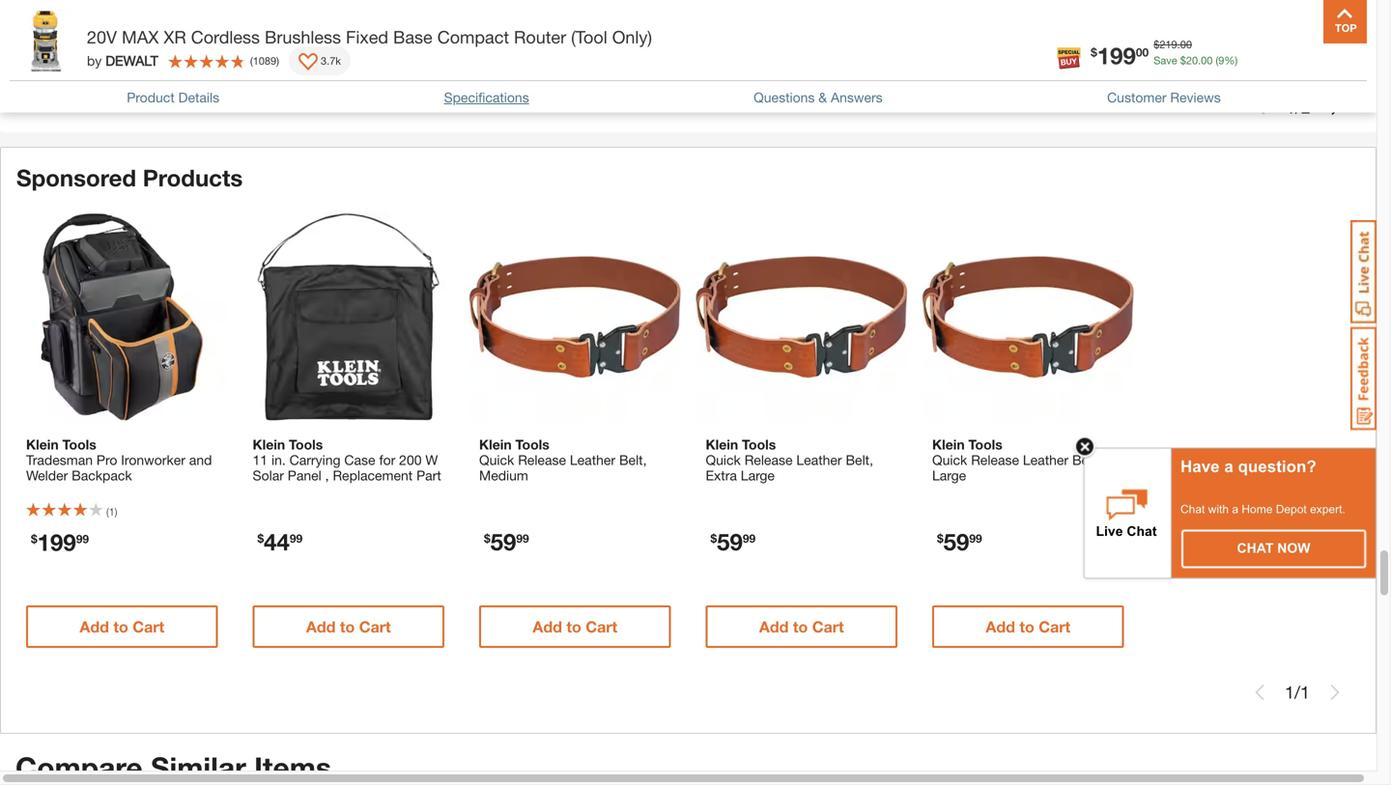 Task type: vqa. For each thing, say whether or not it's contained in the screenshot.
MY
no



Task type: describe. For each thing, give the bounding box(es) containing it.
xr
[[164, 27, 186, 47]]

in.
[[271, 452, 286, 468]]

klein for quick release leather belt, medium
[[479, 437, 512, 453]]

1 / 2
[[1286, 97, 1311, 118]]

feedback link image
[[1351, 327, 1377, 431]]

11
[[253, 452, 268, 468]]

chat
[[1237, 541, 1274, 556]]

199 for $ 199 00
[[1098, 42, 1136, 69]]

compact
[[437, 27, 509, 47]]

dewalt
[[106, 53, 158, 69]]

carrying
[[290, 452, 341, 468]]

brushless
[[265, 27, 341, 47]]

) for ( 1089 )
[[277, 54, 279, 67]]

1 vertical spatial .
[[1198, 54, 1201, 67]]

11 in. carrying case for 200 w solar panel , replacement part image
[[243, 212, 454, 423]]

base
[[393, 27, 433, 47]]

leather for quick release leather belt, large
[[1023, 452, 1069, 468]]

and
[[189, 452, 212, 468]]

have a question?
[[1181, 458, 1317, 476]]

save
[[1154, 54, 1178, 67]]

quick for medium
[[479, 452, 514, 468]]

product
[[127, 89, 175, 105]]

tools for for
[[289, 437, 323, 453]]

tools for large
[[969, 437, 1003, 453]]

cordless
[[191, 27, 260, 47]]

/ for 2
[[1296, 97, 1302, 118]]

99 inside the $ 199 99
[[76, 533, 89, 546]]

$ inside the $ 199 99
[[31, 533, 37, 546]]

( 1 )
[[106, 506, 117, 519]]

extra
[[706, 468, 737, 484]]

klein tools 11 in. carrying case for 200 w solar panel , replacement part
[[253, 437, 441, 484]]

case
[[344, 452, 375, 468]]

99 for quick release leather belt, extra large
[[743, 532, 756, 546]]

chat with a home depot expert.
[[1181, 503, 1346, 516]]

expert.
[[1310, 503, 1346, 516]]

1 horizontal spatial 00
[[1181, 38, 1192, 51]]

compare similar items
[[15, 751, 331, 785]]

chat now
[[1237, 541, 1311, 556]]

$ 44 99
[[258, 528, 303, 556]]

20
[[1186, 54, 1198, 67]]

1089
[[253, 54, 277, 67]]

solar
[[253, 468, 284, 484]]

00 inside $ 199 00
[[1136, 45, 1149, 59]]

klein tools quick release leather belt, large
[[932, 437, 1100, 484]]

now
[[1278, 541, 1311, 556]]

release for extra
[[745, 452, 793, 468]]

by dewalt
[[87, 53, 158, 69]]

2 horizontal spatial 00
[[1201, 54, 1213, 67]]

$ inside $ 199 00
[[1091, 45, 1098, 59]]

reviews
[[1171, 89, 1221, 105]]

items
[[254, 751, 331, 785]]

200
[[399, 452, 422, 468]]

99 down klein tools quick release leather belt, large at right
[[970, 532, 982, 546]]

tradesman pro ironworker and welder backpack image
[[16, 212, 228, 423]]

klein for 11 in. carrying case for 200 w solar panel , replacement part
[[253, 437, 285, 453]]

tools for extra
[[742, 437, 776, 453]]

product details
[[127, 89, 219, 105]]

customer reviews
[[1107, 89, 1221, 105]]

99 for 11 in. carrying case for 200 w solar panel , replacement part
[[290, 532, 303, 546]]

quick for extra
[[706, 452, 741, 468]]

router
[[514, 27, 566, 47]]

( for ( 1 )
[[106, 506, 109, 519]]

medium
[[479, 468, 528, 484]]

44
[[264, 528, 290, 556]]

by
[[87, 53, 102, 69]]

klein tools quick release leather belt, extra large
[[706, 437, 874, 484]]

/ for 1
[[1295, 682, 1301, 703]]

ironworker
[[121, 452, 185, 468]]

20v
[[87, 27, 117, 47]]

pro
[[97, 452, 117, 468]]

$ 59 99 for medium
[[484, 528, 529, 556]]

3 $ 59 99 from the left
[[937, 528, 982, 556]]

live chat image
[[1351, 220, 1377, 324]]

compare
[[15, 751, 143, 785]]

219
[[1160, 38, 1178, 51]]

sponsored products
[[16, 164, 243, 192]]

tools for medium
[[516, 437, 550, 453]]

&
[[819, 89, 827, 105]]

tools for welder
[[62, 437, 96, 453]]

199 for $ 199 99
[[37, 529, 76, 556]]



Task type: locate. For each thing, give the bounding box(es) containing it.
klein inside klein tools quick release leather belt, extra large
[[706, 437, 738, 453]]

release
[[518, 452, 566, 468], [745, 452, 793, 468], [971, 452, 1019, 468]]

00
[[1181, 38, 1192, 51], [1136, 45, 1149, 59], [1201, 54, 1213, 67]]

1 large from the left
[[741, 468, 775, 484]]

20v max xr cordless brushless fixed base compact router (tool only)
[[87, 27, 652, 47]]

2 belt, from the left
[[846, 452, 874, 468]]

99 down klein tools quick release leather belt, extra large
[[743, 532, 756, 546]]

0 vertical spatial )
[[277, 54, 279, 67]]

0 vertical spatial 199
[[1098, 42, 1136, 69]]

1 horizontal spatial )
[[277, 54, 279, 67]]

klein inside klein tools quick release leather belt, large
[[932, 437, 965, 453]]

)
[[277, 54, 279, 67], [115, 506, 117, 519]]

klein
[[26, 437, 59, 453], [253, 437, 285, 453], [479, 437, 512, 453], [706, 437, 738, 453], [932, 437, 965, 453]]

similar
[[151, 751, 246, 785]]

4 klein from the left
[[706, 437, 738, 453]]

99
[[290, 532, 303, 546], [516, 532, 529, 546], [743, 532, 756, 546], [970, 532, 982, 546], [76, 533, 89, 546]]

release inside klein tools quick release leather belt, medium
[[518, 452, 566, 468]]

to
[[120, 42, 135, 61], [345, 42, 360, 61], [571, 42, 586, 61], [1022, 42, 1037, 61], [1248, 42, 1263, 61], [113, 618, 128, 636], [340, 618, 355, 636], [567, 618, 581, 636], [793, 618, 808, 636], [1020, 618, 1035, 636]]

answers
[[831, 89, 883, 105]]

leather for quick release leather belt, medium
[[570, 452, 616, 468]]

chat
[[1181, 503, 1205, 516]]

klein for tradesman pro ironworker and welder backpack
[[26, 437, 59, 453]]

1 horizontal spatial release
[[745, 452, 793, 468]]

belt, inside klein tools quick release leather belt, extra large
[[846, 452, 874, 468]]

release for large
[[971, 452, 1019, 468]]

leather inside klein tools quick release leather belt, medium
[[570, 452, 616, 468]]

$ 199 00
[[1091, 42, 1149, 69]]

1 horizontal spatial belt,
[[846, 452, 874, 468]]

1 vertical spatial a
[[1232, 503, 1239, 516]]

tools inside klein tools quick release leather belt, extra large
[[742, 437, 776, 453]]

1 tools from the left
[[62, 437, 96, 453]]

1 horizontal spatial 199
[[1098, 42, 1136, 69]]

2 horizontal spatial $ 59 99
[[937, 528, 982, 556]]

top button
[[1324, 0, 1367, 43]]

2 tools from the left
[[289, 437, 323, 453]]

2 horizontal spatial quick
[[932, 452, 968, 468]]

$ 59 99 for extra
[[711, 528, 756, 556]]

1 horizontal spatial quick
[[706, 452, 741, 468]]

( down "cordless"
[[250, 54, 253, 67]]

) for ( 1 )
[[115, 506, 117, 519]]

3 leather from the left
[[1023, 452, 1069, 468]]

large inside klein tools quick release leather belt, extra large
[[741, 468, 775, 484]]

klein tools quick release leather belt, medium
[[479, 437, 647, 484]]

5 klein from the left
[[932, 437, 965, 453]]

0 horizontal spatial 199
[[37, 529, 76, 556]]

this is the first slide image for 1 / 2
[[1253, 100, 1269, 115]]

tools inside klein tools 11 in. carrying case for 200 w solar panel , replacement part
[[289, 437, 323, 453]]

%)
[[1225, 54, 1238, 67]]

1 quick from the left
[[479, 452, 514, 468]]

(tool
[[571, 27, 608, 47]]

specifications
[[444, 89, 529, 105]]

3 klein from the left
[[479, 437, 512, 453]]

products
[[143, 164, 243, 192]]

tools inside klein tools quick release leather belt, medium
[[516, 437, 550, 453]]

release for medium
[[518, 452, 566, 468]]

klein inside klein tools 11 in. carrying case for 200 w solar panel , replacement part
[[253, 437, 285, 453]]

0 horizontal spatial $ 59 99
[[484, 528, 529, 556]]

0 horizontal spatial .
[[1178, 38, 1181, 51]]

large inside klein tools quick release leather belt, large
[[932, 468, 966, 484]]

belt, for quick release leather belt, medium
[[619, 452, 647, 468]]

have
[[1181, 458, 1220, 476]]

$ 199 99
[[31, 529, 89, 556]]

) down backpack
[[115, 506, 117, 519]]

59 for extra
[[717, 528, 743, 556]]

$ 59 99
[[484, 528, 529, 556], [711, 528, 756, 556], [937, 528, 982, 556]]

sponsored
[[16, 164, 136, 192]]

next slide image
[[1329, 100, 1344, 115]]

replacement
[[333, 468, 413, 484]]

99 down 'panel'
[[290, 532, 303, 546]]

add to cart button
[[33, 30, 224, 73], [258, 30, 449, 73], [484, 30, 675, 73], [935, 30, 1126, 73], [1161, 30, 1352, 73], [26, 606, 218, 649], [253, 606, 444, 649], [479, 606, 671, 649], [706, 606, 898, 649], [932, 606, 1124, 649]]

backpack
[[72, 468, 132, 484]]

00 left save
[[1136, 45, 1149, 59]]

2 klein from the left
[[253, 437, 285, 453]]

leather for quick release leather belt, extra large
[[797, 452, 842, 468]]

quick inside klein tools quick release leather belt, extra large
[[706, 452, 741, 468]]

this is the first slide image
[[1253, 100, 1269, 115], [1252, 685, 1268, 701]]

59 for medium
[[491, 528, 516, 556]]

tools inside the klein tools tradesman pro ironworker and welder backpack
[[62, 437, 96, 453]]

details
[[178, 89, 219, 105]]

belt, inside klein tools quick release leather belt, medium
[[619, 452, 647, 468]]

quick release leather belt, medium image
[[470, 212, 681, 423]]

belt,
[[619, 452, 647, 468], [846, 452, 874, 468], [1073, 452, 1100, 468]]

0 horizontal spatial belt,
[[619, 452, 647, 468]]

1 horizontal spatial .
[[1198, 54, 1201, 67]]

( 1089 )
[[250, 54, 279, 67]]

release inside klein tools quick release leather belt, large
[[971, 452, 1019, 468]]

( inside $ 219 . 00 save $ 20 . 00 ( 9 %)
[[1216, 54, 1219, 67]]

quick release leather belt, large image
[[923, 212, 1134, 423]]

question?
[[1238, 458, 1317, 476]]

/
[[1296, 97, 1302, 118], [1295, 682, 1301, 703]]

5 tools from the left
[[969, 437, 1003, 453]]

1 horizontal spatial leather
[[797, 452, 842, 468]]

1 release from the left
[[518, 452, 566, 468]]

( down backpack
[[106, 506, 109, 519]]

only)
[[612, 27, 652, 47]]

klein for quick release leather belt, large
[[932, 437, 965, 453]]

00 up 20
[[1181, 38, 1192, 51]]

display image
[[299, 53, 318, 72]]

quick for large
[[932, 452, 968, 468]]

0 vertical spatial /
[[1296, 97, 1302, 118]]

1 leather from the left
[[570, 452, 616, 468]]

1 / 1
[[1285, 682, 1310, 703]]

0 vertical spatial .
[[1178, 38, 1181, 51]]

add to cart
[[86, 42, 171, 61], [312, 42, 396, 61], [537, 42, 622, 61], [988, 42, 1073, 61], [1214, 42, 1299, 61], [80, 618, 164, 636], [306, 618, 391, 636], [533, 618, 618, 636], [759, 618, 844, 636], [986, 618, 1071, 636]]

2 horizontal spatial (
[[1216, 54, 1219, 67]]

2 $ 59 99 from the left
[[711, 528, 756, 556]]

1 horizontal spatial 59
[[717, 528, 743, 556]]

99 down backpack
[[76, 533, 89, 546]]

1 59 from the left
[[491, 528, 516, 556]]

leather inside klein tools quick release leather belt, extra large
[[797, 452, 842, 468]]

add
[[86, 42, 115, 61], [312, 42, 341, 61], [537, 42, 567, 61], [988, 42, 1018, 61], [1214, 42, 1244, 61], [80, 618, 109, 636], [306, 618, 336, 636], [533, 618, 562, 636], [759, 618, 789, 636], [986, 618, 1015, 636]]

$ inside $ 44 99
[[258, 532, 264, 546]]

this is the first slide image left '1 / 2'
[[1253, 100, 1269, 115]]

2 release from the left
[[745, 452, 793, 468]]

this is the first slide image left the 1 / 1 on the bottom
[[1252, 685, 1268, 701]]

max
[[122, 27, 159, 47]]

belt, for quick release leather belt, extra large
[[846, 452, 874, 468]]

0 vertical spatial this is the first slide image
[[1253, 100, 1269, 115]]

( for ( 1089 )
[[250, 54, 253, 67]]

w
[[426, 452, 438, 468]]

0 horizontal spatial (
[[106, 506, 109, 519]]

tradesman
[[26, 452, 93, 468]]

home
[[1242, 503, 1273, 516]]

1 vertical spatial this is the first slide image
[[1252, 685, 1268, 701]]

1 $ 59 99 from the left
[[484, 528, 529, 556]]

part
[[417, 468, 441, 484]]

quick
[[479, 452, 514, 468], [706, 452, 741, 468], [932, 452, 968, 468]]

customer
[[1107, 89, 1167, 105]]

for
[[379, 452, 395, 468]]

0 vertical spatial a
[[1225, 458, 1234, 476]]

welder
[[26, 468, 68, 484]]

) left display image
[[277, 54, 279, 67]]

leather inside klein tools quick release leather belt, large
[[1023, 452, 1069, 468]]

2 leather from the left
[[797, 452, 842, 468]]

1 vertical spatial )
[[115, 506, 117, 519]]

2 horizontal spatial release
[[971, 452, 1019, 468]]

this is the last slide image
[[1328, 685, 1343, 701]]

tools
[[62, 437, 96, 453], [289, 437, 323, 453], [516, 437, 550, 453], [742, 437, 776, 453], [969, 437, 1003, 453]]

a
[[1225, 458, 1234, 476], [1232, 503, 1239, 516]]

questions & answers button
[[754, 87, 883, 108], [754, 87, 883, 108]]

59
[[491, 528, 516, 556], [717, 528, 743, 556], [944, 528, 970, 556]]

2 large from the left
[[932, 468, 966, 484]]

/ left this is the last slide 'image' at right bottom
[[1295, 682, 1301, 703]]

199 up customer
[[1098, 42, 1136, 69]]

3 belt, from the left
[[1073, 452, 1100, 468]]

1 belt, from the left
[[619, 452, 647, 468]]

2 horizontal spatial belt,
[[1073, 452, 1100, 468]]

a right have
[[1225, 458, 1234, 476]]

0 horizontal spatial 00
[[1136, 45, 1149, 59]]

product image image
[[14, 10, 77, 72]]

00 left '9'
[[1201, 54, 1213, 67]]

questions
[[754, 89, 815, 105]]

panel
[[288, 468, 322, 484]]

quick inside klein tools quick release leather belt, medium
[[479, 452, 514, 468]]

release inside klein tools quick release leather belt, extra large
[[745, 452, 793, 468]]

0 horizontal spatial 59
[[491, 528, 516, 556]]

cart
[[139, 42, 171, 61], [364, 42, 396, 61], [590, 42, 622, 61], [1041, 42, 1073, 61], [1267, 42, 1299, 61], [133, 618, 164, 636], [359, 618, 391, 636], [586, 618, 618, 636], [812, 618, 844, 636], [1039, 618, 1071, 636]]

,
[[325, 468, 329, 484]]

9
[[1219, 54, 1225, 67]]

1 horizontal spatial $ 59 99
[[711, 528, 756, 556]]

with
[[1209, 503, 1229, 516]]

2 quick from the left
[[706, 452, 741, 468]]

2 59 from the left
[[717, 528, 743, 556]]

(
[[1216, 54, 1219, 67], [250, 54, 253, 67], [106, 506, 109, 519]]

chat now link
[[1183, 531, 1365, 568]]

2 horizontal spatial leather
[[1023, 452, 1069, 468]]

klein tools tradesman pro ironworker and welder backpack
[[26, 437, 212, 484]]

3 59 from the left
[[944, 528, 970, 556]]

tools inside klein tools quick release leather belt, large
[[969, 437, 1003, 453]]

belt, inside klein tools quick release leather belt, large
[[1073, 452, 1100, 468]]

0 horizontal spatial quick
[[479, 452, 514, 468]]

belt, for quick release leather belt, large
[[1073, 452, 1100, 468]]

0 horizontal spatial large
[[741, 468, 775, 484]]

quick inside klein tools quick release leather belt, large
[[932, 452, 968, 468]]

klein for quick release leather belt, extra large
[[706, 437, 738, 453]]

99 down 'medium'
[[516, 532, 529, 546]]

$ 219 . 00 save $ 20 . 00 ( 9 %)
[[1154, 38, 1238, 67]]

3 quick from the left
[[932, 452, 968, 468]]

a right with
[[1232, 503, 1239, 516]]

3.7k
[[321, 54, 341, 67]]

specifications button
[[444, 87, 529, 108], [444, 87, 529, 108]]

1 vertical spatial /
[[1295, 682, 1301, 703]]

$
[[1154, 38, 1160, 51], [1091, 45, 1098, 59], [1181, 54, 1186, 67], [258, 532, 264, 546], [484, 532, 491, 546], [711, 532, 717, 546], [937, 532, 944, 546], [31, 533, 37, 546]]

/ left next slide image at the top right
[[1296, 97, 1302, 118]]

99 for quick release leather belt, medium
[[516, 532, 529, 546]]

klein inside klein tools quick release leather belt, medium
[[479, 437, 512, 453]]

0 horizontal spatial release
[[518, 452, 566, 468]]

fixed
[[346, 27, 388, 47]]

1 vertical spatial 199
[[37, 529, 76, 556]]

( left %)
[[1216, 54, 1219, 67]]

0 horizontal spatial leather
[[570, 452, 616, 468]]

3.7k button
[[289, 46, 351, 75]]

99 inside $ 44 99
[[290, 532, 303, 546]]

1 horizontal spatial (
[[250, 54, 253, 67]]

199
[[1098, 42, 1136, 69], [37, 529, 76, 556]]

0 horizontal spatial )
[[115, 506, 117, 519]]

depot
[[1276, 503, 1307, 516]]

1 klein from the left
[[26, 437, 59, 453]]

4 tools from the left
[[742, 437, 776, 453]]

1 horizontal spatial large
[[932, 468, 966, 484]]

questions & answers
[[754, 89, 883, 105]]

2 horizontal spatial 59
[[944, 528, 970, 556]]

3 release from the left
[[971, 452, 1019, 468]]

3 tools from the left
[[516, 437, 550, 453]]

customer reviews button
[[1107, 87, 1221, 108], [1107, 87, 1221, 108]]

klein inside the klein tools tradesman pro ironworker and welder backpack
[[26, 437, 59, 453]]

quick release leather belt, extra large image
[[696, 212, 907, 423]]

this is the first slide image for 1 / 1
[[1252, 685, 1268, 701]]

199 down welder
[[37, 529, 76, 556]]

2
[[1302, 97, 1311, 118]]



